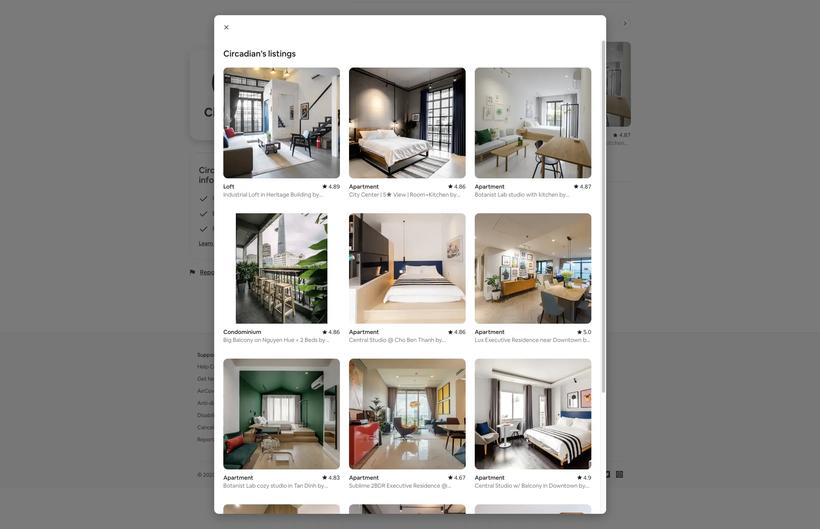 Task type: locate. For each thing, give the bounding box(es) containing it.
loft industrial loft in heritage building by circadian
[[350, 132, 438, 154], [223, 183, 319, 205]]

0 horizontal spatial aircover
[[197, 388, 219, 395]]

a
[[232, 376, 234, 383]]

hosting resources
[[340, 388, 385, 395]]

cancellation
[[197, 425, 228, 432]]

your
[[358, 364, 369, 371]]

loft industrial loft in heritage building by circadian inside "circadian's listings" dialog
[[223, 183, 319, 205]]

$ usd
[[564, 472, 581, 479]]

listings
[[268, 48, 296, 59], [377, 159, 395, 166]]

building inside "circadian's listings" dialog
[[291, 191, 311, 198]]

2 vertical spatial botanist
[[223, 483, 245, 490]]

botanist for 4.87
[[475, 191, 497, 198]]

1 vertical spatial botanist
[[475, 191, 497, 198]]

listings right 36
[[377, 159, 395, 166]]

1 vertical spatial downtown
[[549, 483, 578, 490]]

heritage up view all 36 listings on the top left
[[393, 140, 416, 147]]

0 horizontal spatial 4.87 out of 5 average rating,  106 reviews image
[[574, 183, 592, 190]]

aircover up the anti-
[[197, 388, 219, 395]]

in left tan
[[288, 483, 293, 490]]

industrial up the email address
[[223, 191, 247, 198]]

4.86
[[524, 132, 535, 139], [454, 183, 466, 190], [328, 329, 340, 336], [454, 329, 466, 336]]

reviews
[[273, 72, 288, 77]]

0 vertical spatial city
[[446, 140, 456, 147]]

4.87 for rental unit city center | 5★ view | room+kitchen by circadian
[[620, 132, 631, 139]]

get help with a safety issue
[[197, 376, 264, 383]]

tan
[[294, 483, 303, 490]]

hosting for hosting responsibly
[[340, 413, 360, 419]]

1 vertical spatial 4.89
[[328, 183, 340, 190]]

apartment inside apartment city center | 5★ view | room+kitchen by circadian
[[349, 183, 379, 190]]

support
[[197, 352, 218, 359]]

rental for city
[[446, 132, 463, 139]]

near
[[540, 337, 552, 344]]

residence inside 'apartment lux executive residence near downtown by circadian'
[[512, 337, 539, 344]]

lab inside the "apartment botanist lab cozy studio in tan dinh by circadian"
[[246, 483, 256, 490]]

1 vertical spatial building
[[291, 191, 311, 198]]

listings inside dialog
[[268, 48, 296, 59]]

circadian's for circadian's confirmed information
[[199, 165, 242, 176]]

4.9 out of 5 average rating,  124 reviews image
[[577, 475, 592, 482]]

studio left cho
[[370, 337, 387, 344]]

1 vertical spatial loft industrial loft in heritage building by circadian
[[223, 183, 319, 205]]

in inside the "apartment botanist lab cozy studio in tan dinh by circadian"
[[288, 483, 293, 490]]

studio
[[370, 337, 387, 344], [495, 483, 512, 490]]

1 horizontal spatial aircover
[[340, 376, 362, 383]]

central up the airbnb your home
[[349, 337, 368, 344]]

1 vertical spatial 4.87 out of 5 average rating,  106 reviews image
[[574, 183, 592, 190]]

3 hosting from the top
[[340, 413, 360, 419]]

central inside "apartment central studio w/ balcony in downtown by circadian"
[[475, 483, 494, 490]]

1 vertical spatial heritage
[[266, 191, 289, 198]]

central for central studio w/ balcony in downtown by circadian
[[475, 483, 494, 490]]

circadian's for circadian's guidebooks
[[350, 197, 393, 208]]

1 horizontal spatial executive
[[485, 337, 511, 344]]

studio for 4.83
[[270, 483, 287, 490]]

empire
[[349, 490, 368, 497]]

0 horizontal spatial rental
[[446, 132, 463, 139]]

aircover left for
[[340, 376, 362, 383]]

0 horizontal spatial loft industrial loft in heritage building by circadian
[[223, 183, 319, 205]]

1 vertical spatial @
[[442, 483, 447, 490]]

loft industrial loft in heritage building by circadian up 36
[[350, 132, 438, 154]]

condominium
[[223, 329, 261, 336]]

report down the cancellation
[[197, 437, 214, 444]]

1 vertical spatial airbnb
[[340, 364, 357, 371]]

studio inside rental unit botanist lab studio with kitchen by circadian
[[575, 140, 591, 147]]

4.89 out of 5 average rating,  290 reviews image for rental unit city center | 5★ view | room+kitchen by circadian
[[422, 132, 440, 139]]

1 vertical spatial executive
[[387, 483, 412, 490]]

2 rental from the left
[[541, 132, 558, 139]]

by inside condominium big balcony on nguyen hue + 2 beds by circadian
[[319, 337, 325, 344]]

with
[[593, 140, 604, 147], [526, 191, 538, 198], [220, 376, 230, 383]]

with inside apartment botanist lab studio with kitchen by circadian
[[526, 191, 538, 198]]

listings up the 4672
[[268, 48, 296, 59]]

2bdr
[[371, 483, 385, 490]]

view inside apartment city center | 5★ view | room+kitchen by circadian
[[393, 191, 406, 198]]

learn about identity verification button
[[199, 240, 310, 247]]

residence inside apartment sublime 2bdr executive residence @ empire city
[[413, 483, 440, 490]]

report
[[200, 269, 220, 277], [197, 437, 214, 444]]

1 horizontal spatial privacy
[[338, 472, 355, 479]]

circadian's confirmed information
[[199, 165, 285, 185]]

unit for center
[[464, 132, 474, 139]]

0 vertical spatial center
[[458, 140, 476, 147]]

stays
[[539, 425, 552, 432]]

by inside "apartment central studio w/ balcony in downtown by circadian"
[[579, 483, 586, 490]]

room+kitchen inside rental unit city center | 5★ view | room+kitchen by circadian
[[446, 147, 485, 154]]

heritage inside "circadian's listings" dialog
[[266, 191, 289, 198]]

listings inside button
[[377, 159, 395, 166]]

2 horizontal spatial view
[[490, 140, 503, 147]]

central left the w/
[[475, 483, 494, 490]]

0 vertical spatial circadian
[[204, 104, 259, 120]]

rental inside rental unit botanist lab studio with kitchen by circadian
[[541, 132, 558, 139]]

0 horizontal spatial circadian
[[204, 104, 259, 120]]

studio left the w/
[[495, 483, 512, 490]]

gift
[[483, 413, 493, 419]]

studio for w/
[[495, 483, 512, 490]]

2 hosting from the top
[[340, 388, 360, 395]]

get
[[197, 376, 207, 383]]

apartment inside apartment botanist lab studio with kitchen by circadian
[[475, 183, 505, 190]]

all
[[363, 159, 369, 166]]

aircover for aircover for hosts
[[340, 376, 362, 383]]

0 horizontal spatial kitchen
[[539, 191, 558, 198]]

4.89 for apartment city center | 5★ view | room+kitchen by circadian
[[328, 183, 340, 190]]

navigate to instagram image
[[616, 472, 623, 479]]

rating
[[273, 97, 285, 102]]

0 horizontal spatial view
[[350, 159, 362, 166]]

0 vertical spatial @
[[388, 337, 394, 344]]

usd
[[571, 472, 581, 479]]

4.86 out of 5 average rating,  191 reviews image
[[518, 132, 535, 139], [448, 183, 466, 190]]

rental for botanist
[[541, 132, 558, 139]]

1 vertical spatial studio
[[509, 191, 525, 198]]

0 horizontal spatial @
[[388, 337, 394, 344]]

4.89 inside "circadian's listings" dialog
[[328, 183, 340, 190]]

0 vertical spatial botanist
[[541, 140, 563, 147]]

studio inside "apartment central studio w/ balcony in downtown by circadian"
[[495, 483, 512, 490]]

2 horizontal spatial studio
[[575, 140, 591, 147]]

circadian's inside circadian's confirmed information
[[199, 165, 242, 176]]

hosting up airbnb-
[[340, 413, 360, 419]]

circadian user profile image
[[212, 63, 251, 103], [212, 63, 251, 103]]

1 rental from the left
[[446, 132, 463, 139]]

4.87 for apartment city center | 5★ view | room+kitchen by circadian
[[580, 183, 592, 190]]

by inside apartment central studio @ cho ben thanh by circadian
[[436, 337, 442, 344]]

0 vertical spatial report
[[200, 269, 220, 277]]

0 vertical spatial central
[[349, 337, 368, 344]]

4.83
[[328, 475, 340, 482]]

1 horizontal spatial loft industrial loft in heritage building by circadian
[[350, 132, 438, 154]]

executive right 2bdr
[[387, 483, 412, 490]]

circadian's
[[199, 165, 242, 176], [350, 197, 393, 208]]

6
[[273, 112, 278, 122]]

0 horizontal spatial 4.89 out of 5 average rating,  290 reviews image
[[322, 183, 340, 190]]

industrial inside "circadian's listings" dialog
[[223, 191, 247, 198]]

0 vertical spatial downtown
[[553, 337, 582, 344]]

1 horizontal spatial rental
[[541, 132, 558, 139]]

with inside rental unit botanist lab studio with kitchen by circadian
[[593, 140, 604, 147]]

lux
[[475, 337, 484, 344]]

1 vertical spatial studio
[[495, 483, 512, 490]]

confirmed
[[244, 165, 285, 176]]

this
[[221, 269, 232, 277]]

1 vertical spatial aircover
[[197, 388, 219, 395]]

kitchen inside apartment botanist lab studio with kitchen by circadian
[[539, 191, 558, 198]]

downtown
[[553, 337, 582, 344], [549, 483, 578, 490]]

2 horizontal spatial with
[[593, 140, 604, 147]]

0 vertical spatial view
[[490, 140, 503, 147]]

1 horizontal spatial building
[[417, 140, 438, 147]]

apartment for apartment botanist lab cozy studio in tan dinh by circadian
[[223, 475, 253, 482]]

1 vertical spatial 4.87
[[620, 132, 631, 139]]

0 vertical spatial lab
[[564, 140, 574, 147]]

2 vertical spatial with
[[220, 376, 230, 383]]

2023
[[203, 472, 215, 479]]

0 horizontal spatial center
[[210, 364, 227, 371]]

4.87
[[273, 86, 290, 97], [620, 132, 631, 139], [580, 183, 592, 190]]

4.87 inside "circadian's listings" dialog
[[580, 183, 592, 190]]

studio inside apartment botanist lab studio with kitchen by circadian
[[509, 191, 525, 198]]

1 vertical spatial center
[[361, 191, 379, 198]]

4.87 out of 5 average rating,  106 reviews image for rental unit botanist lab studio with kitchen by circadian
[[614, 132, 631, 139]]

central inside apartment central studio @ cho ben thanh by circadian
[[349, 337, 368, 344]]

0 vertical spatial aircover
[[340, 376, 362, 383]]

circadian down verified host image
[[204, 104, 259, 120]]

studio inside the "apartment botanist lab cozy studio in tan dinh by circadian"
[[270, 483, 287, 490]]

rental inside rental unit city center | 5★ view | room+kitchen by circadian
[[446, 132, 463, 139]]

safety
[[236, 376, 251, 383]]

apartment inside the "apartment botanist lab cozy studio in tan dinh by circadian"
[[223, 475, 253, 482]]

|
[[477, 140, 478, 147], [504, 140, 505, 147], [381, 191, 382, 198], [407, 191, 409, 198]]

4.86 for rental unit city center | 5★ view | room+kitchen by circadian
[[524, 132, 535, 139]]

balcony down condominium
[[233, 337, 253, 344]]

2 vertical spatial city
[[369, 490, 379, 497]]

rental
[[446, 132, 463, 139], [541, 132, 558, 139]]

building for rental
[[417, 140, 438, 147]]

0 vertical spatial 4.87
[[273, 86, 290, 97]]

2 vertical spatial hosting
[[340, 413, 360, 419]]

1 vertical spatial with
[[526, 191, 538, 198]]

1 horizontal spatial 4.86 out of 5 average rating,  191 reviews image
[[518, 132, 535, 139]]

botanist inside the "apartment botanist lab cozy studio in tan dinh by circadian"
[[223, 483, 245, 490]]

circadian inside rental unit botanist lab studio with kitchen by circadian
[[549, 147, 580, 154]]

1 horizontal spatial center
[[361, 191, 379, 198]]

1 vertical spatial city
[[349, 191, 360, 198]]

1 vertical spatial central
[[475, 483, 494, 490]]

balcony down "english"
[[522, 483, 542, 490]]

apartment for apartment central studio w/ balcony in downtown by circadian
[[475, 475, 505, 482]]

1 vertical spatial kitchen
[[539, 191, 558, 198]]

city inside apartment city center | 5★ view | room+kitchen by circadian
[[349, 191, 360, 198]]

apartment inside apartment central studio @ cho ben thanh by circadian
[[349, 329, 379, 336]]

4.89
[[428, 132, 440, 139], [328, 183, 340, 190]]

circadian
[[358, 147, 388, 154], [493, 147, 524, 154], [549, 147, 580, 154], [223, 198, 254, 205], [349, 198, 380, 205], [475, 198, 506, 205], [356, 284, 394, 292], [223, 344, 254, 351], [349, 344, 380, 351], [223, 490, 254, 497], [475, 490, 506, 497]]

1 vertical spatial residence
[[413, 483, 440, 490]]

hosting up the airbnb your home
[[340, 352, 360, 359]]

0 vertical spatial residence
[[512, 337, 539, 344]]

profile
[[233, 269, 252, 277]]

0 horizontal spatial executive
[[387, 483, 412, 490]]

kitchen
[[605, 140, 625, 147], [539, 191, 558, 198]]

issue
[[252, 376, 264, 383]]

condominium big balcony on nguyen hue + 2 beds by circadian
[[223, 329, 325, 351]]

2 horizontal spatial botanist
[[541, 140, 563, 147]]

2 privacy from the left
[[338, 472, 355, 479]]

0 horizontal spatial 5★
[[383, 191, 392, 198]]

unit inside rental unit botanist lab studio with kitchen by circadian
[[560, 132, 570, 139]]

circadian's listings dialog
[[214, 15, 606, 530]]

anti-discrimination
[[197, 400, 244, 407]]

1 horizontal spatial view
[[393, 191, 406, 198]]

airbnb up newsroom
[[483, 352, 500, 359]]

by inside the "apartment botanist lab cozy studio in tan dinh by circadian"
[[318, 483, 324, 490]]

0 vertical spatial building
[[417, 140, 438, 147]]

0 horizontal spatial building
[[291, 191, 311, 198]]

w/
[[514, 483, 520, 490]]

executive right lux
[[485, 337, 511, 344]]

terms
[[251, 472, 266, 479]]

2 horizontal spatial city
[[446, 140, 456, 147]]

0 vertical spatial 4.89
[[428, 132, 440, 139]]

heritage
[[393, 140, 416, 147], [266, 191, 289, 198]]

lab for 4.87
[[498, 191, 507, 198]]

hosting up community
[[340, 388, 360, 395]]

hosting
[[340, 352, 360, 359], [340, 388, 360, 395], [340, 413, 360, 419]]

loft industrial loft in heritage building by circadian for apartment
[[223, 183, 319, 205]]

1 vertical spatial industrial
[[223, 191, 247, 198]]

loft
[[350, 132, 361, 139], [375, 140, 386, 147], [223, 183, 234, 190], [249, 191, 259, 198]]

report this profile
[[200, 269, 252, 277]]

loft industrial loft in heritage building by circadian for rental unit
[[350, 132, 438, 154]]

lab inside apartment botanist lab studio with kitchen by circadian
[[498, 191, 507, 198]]

apartment for apartment city center | 5★ view | room+kitchen by circadian
[[349, 183, 379, 190]]

by inside 'apartment lux executive residence near downtown by circadian'
[[583, 337, 590, 344]]

1 horizontal spatial circadian
[[475, 344, 500, 351]]

heritage down 'confirmed'
[[266, 191, 289, 198]]

your privacy choices
[[326, 472, 376, 479]]

central
[[349, 337, 368, 344], [475, 483, 494, 490]]

downtown down $ on the right of the page
[[549, 483, 578, 490]]

0 horizontal spatial listings
[[268, 48, 296, 59]]

number
[[232, 225, 254, 233]]

verification
[[251, 240, 279, 247]]

circadian up newsroom link
[[475, 344, 500, 351]]

0 vertical spatial circadian's
[[199, 165, 242, 176]]

2 vertical spatial studio
[[270, 483, 287, 490]]

1 vertical spatial 4.89 out of 5 average rating,  290 reviews image
[[322, 183, 340, 190]]

1 horizontal spatial balcony
[[522, 483, 542, 490]]

unit
[[464, 132, 474, 139], [560, 132, 570, 139]]

1 hosting from the top
[[340, 352, 360, 359]]

apartment inside "apartment central studio w/ balcony in downtown by circadian"
[[475, 475, 505, 482]]

0 horizontal spatial airbnb
[[340, 364, 357, 371]]

studio inside apartment central studio @ cho ben thanh by circadian
[[370, 337, 387, 344]]

identity
[[230, 240, 250, 247]]

circadian inside "apartment central studio w/ balcony in downtown by circadian"
[[475, 490, 506, 497]]

0 vertical spatial studio
[[370, 337, 387, 344]]

0 horizontal spatial lab
[[246, 483, 256, 490]]

4.89 out of 5 average rating,  290 reviews image
[[422, 132, 440, 139], [322, 183, 340, 190]]

0 horizontal spatial heritage
[[266, 191, 289, 198]]

executive inside apartment sublime 2bdr executive residence @ empire city
[[387, 483, 412, 490]]

1 horizontal spatial with
[[526, 191, 538, 198]]

airbnb left your
[[340, 364, 357, 371]]

0 vertical spatial 4.89 out of 5 average rating,  290 reviews image
[[422, 132, 440, 139]]

address
[[229, 210, 251, 218]]

concern
[[252, 437, 272, 444]]

loft industrial loft in heritage building by circadian down 'confirmed'
[[223, 183, 319, 205]]

1 vertical spatial hosting
[[340, 388, 360, 395]]

in down english (us)
[[543, 483, 548, 490]]

1 privacy from the left
[[301, 472, 318, 479]]

report for report this profile
[[200, 269, 220, 277]]

1 vertical spatial 5★
[[383, 191, 392, 198]]

on
[[254, 337, 261, 344]]

1 unit from the left
[[464, 132, 474, 139]]

cho
[[395, 337, 406, 344]]

industrial for rental
[[350, 140, 374, 147]]

0 vertical spatial with
[[593, 140, 604, 147]]

1 horizontal spatial heritage
[[393, 140, 416, 147]]

5★
[[480, 140, 489, 147], [383, 191, 392, 198]]

disability support
[[197, 413, 240, 419]]

0 horizontal spatial central
[[349, 337, 368, 344]]

2 unit from the left
[[560, 132, 570, 139]]

0 horizontal spatial unit
[[464, 132, 474, 139]]

privacy right your
[[338, 472, 355, 479]]

unit inside rental unit city center | 5★ view | room+kitchen by circadian
[[464, 132, 474, 139]]

lab for 4.83
[[246, 483, 256, 490]]

0 horizontal spatial city
[[349, 191, 360, 198]]

1 horizontal spatial industrial
[[350, 140, 374, 147]]

2 horizontal spatial center
[[458, 140, 476, 147]]

downtown down 5.0 out of 5 average rating,  31 reviews image
[[553, 337, 582, 344]]

downtown inside "apartment central studio w/ balcony in downtown by circadian"
[[549, 483, 578, 490]]

kitchen inside rental unit botanist lab studio with kitchen by circadian
[[605, 140, 625, 147]]

room+kitchen
[[446, 147, 485, 154], [410, 191, 449, 198]]

1 horizontal spatial @
[[442, 483, 447, 490]]

0 horizontal spatial balcony
[[233, 337, 253, 344]]

1 horizontal spatial residence
[[512, 337, 539, 344]]

balcony inside condominium big balcony on nguyen hue + 2 beds by circadian
[[233, 337, 253, 344]]

@ inside apartment central studio @ cho ben thanh by circadian
[[388, 337, 394, 344]]

apartment inside apartment sublime 2bdr executive residence @ empire city
[[349, 475, 379, 482]]

in inside "apartment central studio w/ balcony in downtown by circadian"
[[543, 483, 548, 490]]

city inside rental unit city center | 5★ view | room+kitchen by circadian
[[446, 140, 456, 147]]

1 horizontal spatial city
[[369, 490, 379, 497]]

circadian inside apartment botanist lab studio with kitchen by circadian
[[475, 198, 506, 205]]

report left this on the left of the page
[[200, 269, 220, 277]]

building
[[417, 140, 438, 147], [291, 191, 311, 198]]

0 horizontal spatial 4.86 out of 5 average rating,  191 reviews image
[[448, 183, 466, 190]]

phone
[[213, 225, 230, 233]]

5★ inside rental unit city center | 5★ view | room+kitchen by circadian
[[480, 140, 489, 147]]

4.87 out of 5 average rating,  106 reviews image
[[614, 132, 631, 139], [574, 183, 592, 190]]

industrial up all
[[350, 140, 374, 147]]

hosting responsibly
[[340, 413, 389, 419]]

botanist inside apartment botanist lab studio with kitchen by circadian
[[475, 191, 497, 198]]

4.86 out of 5 average rating,  147 reviews image
[[322, 329, 340, 336]]

1 vertical spatial circadian's
[[350, 197, 393, 208]]

building for apartment
[[291, 191, 311, 198]]

1 horizontal spatial studio
[[509, 191, 525, 198]]

0 horizontal spatial studio
[[270, 483, 287, 490]]

1 horizontal spatial botanist
[[475, 191, 497, 198]]

navigate to facebook image
[[590, 472, 597, 479]]

apartment inside 'apartment lux executive residence near downtown by circadian'
[[475, 329, 505, 336]]

2 horizontal spatial 4.87
[[620, 132, 631, 139]]

privacy up the dinh
[[301, 472, 318, 479]]

0 vertical spatial studio
[[575, 140, 591, 147]]

apartment
[[349, 183, 379, 190], [475, 183, 505, 190], [349, 329, 379, 336], [475, 329, 505, 336], [223, 475, 253, 482], [349, 475, 379, 482], [475, 475, 505, 482]]

4.86 out of 5 average rating,  191 reviews image for apartment city center | 5★ view | room+kitchen by circadian
[[448, 183, 466, 190]]

1 horizontal spatial listings
[[377, 159, 395, 166]]

phone number
[[213, 225, 254, 233]]

apartment central studio @ cho ben thanh by circadian
[[349, 329, 442, 351]]

help center link
[[197, 364, 227, 371]]

apartment for apartment sublime 2bdr executive residence @ empire city
[[349, 475, 379, 482]]



Task type: vqa. For each thing, say whether or not it's contained in the screenshot.


Task type: describe. For each thing, give the bounding box(es) containing it.
new features link
[[483, 376, 516, 383]]

gift cards
[[483, 413, 507, 419]]

by inside apartment city center | 5★ view | room+kitchen by circadian
[[450, 191, 457, 198]]

years
[[273, 123, 283, 128]]

by inside rental unit botanist lab studio with kitchen by circadian
[[541, 147, 548, 154]]

4.89 for rental unit city center | 5★ view | room+kitchen by circadian
[[428, 132, 440, 139]]

cozy
[[257, 483, 269, 490]]

new
[[483, 376, 494, 383]]

airbnb,
[[217, 472, 234, 479]]

circadian's listings
[[223, 48, 296, 59]]

english (us)
[[529, 472, 558, 479]]

hosting responsibly link
[[340, 413, 389, 419]]

(us)
[[548, 472, 558, 479]]

about
[[214, 240, 229, 247]]

disability
[[197, 413, 220, 419]]

by inside rental unit city center | 5★ view | room+kitchen by circadian
[[486, 147, 492, 154]]

circadian superhost
[[204, 104, 259, 126]]

studio for 4.87
[[575, 140, 591, 147]]

4.86 out of 5 average rating,  113 reviews image
[[448, 329, 466, 336]]

identity
[[213, 195, 234, 203]]

downtown inside 'apartment lux executive residence near downtown by circadian'
[[553, 337, 582, 344]]

inc.
[[235, 472, 244, 479]]

botanist for 4.83
[[223, 483, 245, 490]]

loft up identity
[[223, 183, 234, 190]]

view all 36 listings
[[350, 159, 395, 166]]

anti-
[[197, 400, 210, 407]]

newsroom
[[483, 364, 510, 371]]

view all 36 listings button
[[350, 159, 395, 167]]

heritage for apartment
[[266, 191, 289, 198]]

privacy inside 'your privacy choices' link
[[338, 472, 355, 479]]

4.67 out of 5 average rating,  3 reviews image
[[448, 475, 466, 482]]

in down 'confirmed'
[[261, 191, 265, 198]]

circadian's
[[223, 48, 266, 59]]

aircover link
[[197, 388, 219, 395]]

hosting for hosting resources
[[340, 388, 360, 395]]

friendly
[[359, 425, 377, 432]]

4672 reviews
[[273, 61, 293, 77]]

loft up 36
[[375, 140, 386, 147]]

circadian's guidebooks
[[350, 197, 443, 208]]

city inside apartment sublime 2bdr executive residence @ empire city
[[369, 490, 379, 497]]

thanh
[[418, 337, 434, 344]]

in up view all 36 listings on the top left
[[387, 140, 392, 147]]

apartment botanist lab cozy studio in tan dinh by circadian
[[223, 475, 324, 497]]

guidebooks
[[395, 197, 443, 208]]

4.86 out of 5 average rating,  191 reviews image for rental unit city center | 5★ view | room+kitchen by circadian
[[518, 132, 535, 139]]

center inside apartment city center | 5★ view | room+kitchen by circadian
[[361, 191, 379, 198]]

botanist inside rental unit botanist lab studio with kitchen by circadian
[[541, 140, 563, 147]]

apartment for apartment lux executive residence near downtown by circadian
[[475, 329, 505, 336]]

privacy link
[[301, 472, 318, 479]]

hosting resources link
[[340, 388, 385, 395]]

view inside button
[[350, 159, 362, 166]]

your privacy choices link
[[326, 472, 389, 480]]

room+kitchen inside apartment city center | 5★ view | room+kitchen by circadian
[[410, 191, 449, 198]]

careers link
[[483, 388, 502, 395]]

4.86 for condominium big balcony on nguyen hue + 2 beds by circadian
[[328, 329, 340, 336]]

sitemap
[[274, 472, 294, 479]]

by inside apartment botanist lab studio with kitchen by circadian
[[560, 191, 566, 198]]

resources
[[361, 388, 385, 395]]

@ inside apartment sublime 2bdr executive residence @ empire city
[[442, 483, 447, 490]]

5.0
[[584, 329, 592, 336]]

nguyen
[[262, 337, 283, 344]]

industrial for apartment
[[223, 191, 247, 198]]

careers
[[483, 388, 502, 395]]

sitemap link
[[274, 472, 294, 479]]

loft down circadian's confirmed information
[[249, 191, 259, 198]]

4.87 out of 5 average rating,  106 reviews image for apartment botanist lab studio with kitchen by circadian
[[574, 183, 592, 190]]

balcony inside "apartment central studio w/ balcony in downtown by circadian"
[[522, 483, 542, 490]]

heritage for rental unit
[[393, 140, 416, 147]]

0 horizontal spatial 4.87
[[273, 86, 290, 97]]

circadian inside the "apartment botanist lab cozy studio in tan dinh by circadian"
[[223, 490, 254, 497]]

2
[[300, 337, 303, 344]]

36
[[370, 159, 376, 166]]

central for central studio @ cho ben thanh by circadian
[[349, 337, 368, 344]]

hue
[[284, 337, 294, 344]]

4672
[[273, 61, 293, 71]]

studio for @
[[370, 337, 387, 344]]

© 2023 airbnb, inc.
[[197, 472, 244, 479]]

circadian inside apartment central studio @ cho ben thanh by circadian
[[349, 344, 380, 351]]

6 years hosting
[[273, 112, 298, 128]]

circadian inside rental unit city center | 5★ view | room+kitchen by circadian
[[493, 147, 524, 154]]

airbnb for airbnb your home
[[340, 364, 357, 371]]

newsroom link
[[483, 364, 510, 371]]

unit for lab
[[560, 132, 570, 139]]

your
[[326, 472, 337, 479]]

apartment for apartment central studio @ cho ben thanh by circadian
[[349, 329, 379, 336]]

superhost
[[222, 119, 248, 126]]

learn
[[199, 240, 213, 247]]

terms link
[[251, 472, 266, 479]]

verified host image
[[244, 92, 250, 98]]

airbnb-friendly apartments
[[340, 425, 407, 432]]

0 horizontal spatial with
[[220, 376, 230, 383]]

home
[[370, 364, 384, 371]]

information
[[199, 175, 245, 185]]

apartment for apartment botanist lab studio with kitchen by circadian
[[475, 183, 505, 190]]

lab inside rental unit botanist lab studio with kitchen by circadian
[[564, 140, 574, 147]]

report for report neighborhood concern
[[197, 437, 214, 444]]

new features
[[483, 376, 516, 383]]

5.0 out of 5 average rating,  31 reviews image
[[577, 329, 592, 336]]

4.89 out of 5 average rating,  290 reviews image for apartment city center | 5★ view | room+kitchen by circadian
[[322, 183, 340, 190]]

5★ inside apartment city center | 5★ view | room+kitchen by circadian
[[383, 191, 392, 198]]

circadian inside condominium big balcony on nguyen hue + 2 beds by circadian
[[223, 344, 254, 351]]

investors link
[[483, 400, 506, 407]]

help
[[208, 376, 219, 383]]

gift cards link
[[483, 413, 507, 419]]

airbnb for airbnb
[[483, 352, 500, 359]]

beds
[[305, 337, 318, 344]]

center inside rental unit city center | 5★ view | room+kitchen by circadian
[[458, 140, 476, 147]]

·
[[247, 472, 248, 479]]

hosting for hosting
[[340, 352, 360, 359]]

rental unit city center | 5★ view | room+kitchen by circadian
[[446, 132, 524, 154]]

navigate to twitter image
[[603, 472, 610, 479]]

for
[[363, 376, 370, 383]]

loft up view all 36 listings on the top left
[[350, 132, 361, 139]]

report this profile button
[[200, 269, 252, 277]]

airbnb-
[[340, 425, 359, 432]]

choices
[[356, 472, 376, 479]]

english (us) button
[[520, 472, 558, 479]]

aircover for aircover link
[[197, 388, 219, 395]]

apartment sublime 2bdr executive residence @ empire city
[[349, 475, 447, 497]]

emergency
[[510, 425, 538, 432]]

apartment botanist lab studio with kitchen by circadian
[[475, 183, 566, 205]]

4.83 out of 5 average rating,  188 reviews image
[[322, 475, 340, 482]]

big
[[223, 337, 232, 344]]

cancellation options link
[[197, 425, 248, 432]]

options
[[229, 425, 248, 432]]

+
[[296, 337, 299, 344]]

4.86 for apartment city center | 5★ view | room+kitchen by circadian
[[454, 183, 466, 190]]

circadian inside 'apartment lux executive residence near downtown by circadian'
[[475, 344, 500, 351]]

report neighborhood concern link
[[197, 437, 272, 444]]

2 vertical spatial center
[[210, 364, 227, 371]]

airbnb.org emergency stays link
[[483, 425, 552, 432]]

view inside rental unit city center | 5★ view | room+kitchen by circadian
[[490, 140, 503, 147]]

circadian inside apartment city center | 5★ view | room+kitchen by circadian
[[349, 198, 380, 205]]

4.86 for apartment central studio @ cho ben thanh by circadian
[[454, 329, 466, 336]]

community forum link
[[340, 400, 385, 407]]

apartment city center | 5★ view | room+kitchen by circadian
[[349, 183, 457, 205]]

executive inside 'apartment lux executive residence near downtown by circadian'
[[485, 337, 511, 344]]

apartment central studio w/ balcony in downtown by circadian
[[475, 475, 586, 497]]



